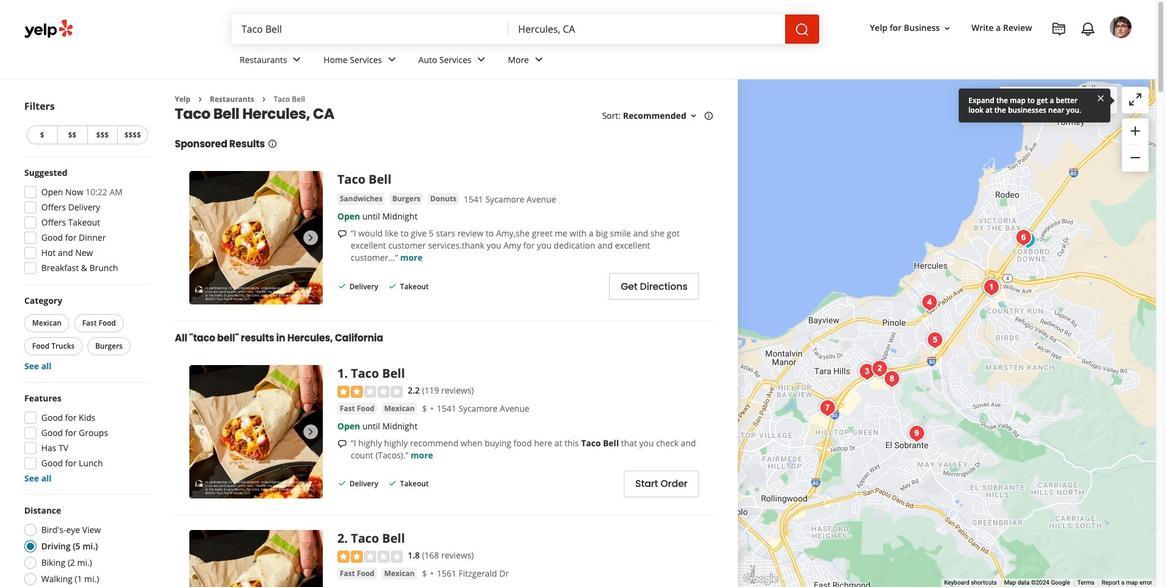 Task type: describe. For each thing, give the bounding box(es) containing it.
1 24 chevron down v2 image from the left
[[290, 52, 304, 67]]

mazatlán taquería image
[[1012, 225, 1036, 250]]

16 checkmark v2 image for slideshow "element" for 16 speech v2 icon
[[337, 479, 347, 489]]

taco bell image
[[979, 275, 1004, 300]]

zoom out image
[[1128, 151, 1143, 165]]

3 24 chevron down v2 image from the left
[[532, 52, 546, 67]]

taqueria maria image
[[815, 396, 840, 420]]

close image
[[1096, 93, 1106, 103]]

16 speech v2 image
[[337, 230, 347, 239]]

mountain mike's pizza image
[[1016, 228, 1040, 252]]

slideshow element for 16 speech v2 icon
[[189, 366, 323, 499]]

0 vertical spatial 16 info v2 image
[[704, 111, 714, 121]]

user actions element
[[860, 15, 1149, 90]]

16 checkmark v2 image for 16 speech v2 image
[[388, 281, 398, 291]]

things to do, nail salons, plumbers search field
[[232, 15, 509, 44]]

16 checkmark v2 image for slideshow "element" related to 16 speech v2 image
[[337, 281, 347, 291]]

los cerros mexican grill image
[[905, 422, 929, 446]]

none field things to do, nail salons, plumbers
[[232, 15, 509, 44]]

address, neighborhood, city, state or zip search field
[[509, 15, 785, 44]]

search image
[[795, 22, 810, 37]]

0 vertical spatial taco bell image
[[979, 275, 1004, 300]]

previous image
[[194, 425, 209, 440]]

previous image
[[194, 231, 209, 245]]

2 24 chevron down v2 image from the left
[[474, 52, 489, 67]]

16 chevron right v2 image
[[259, 95, 269, 104]]

16 checkmark v2 image for 16 speech v2 icon
[[388, 479, 398, 489]]

que onda tacobar image
[[855, 360, 879, 384]]

taqueria la cocina image
[[923, 328, 947, 352]]

notifications image
[[1081, 22, 1096, 36]]



Task type: locate. For each thing, give the bounding box(es) containing it.
slideshow element for 1.8 star rating image
[[189, 531, 323, 588]]

1 horizontal spatial taco bell image
[[979, 275, 1004, 300]]

1.8 star rating image
[[337, 551, 403, 563]]

1 horizontal spatial 24 chevron down v2 image
[[474, 52, 489, 67]]

taco bell image
[[979, 275, 1004, 300], [868, 357, 892, 381]]

16 speech v2 image
[[337, 439, 347, 449]]

3 slideshow element from the top
[[189, 531, 323, 588]]

group
[[1122, 118, 1149, 172], [21, 167, 151, 278], [22, 295, 151, 373], [21, 393, 151, 485]]

2.2 star rating image
[[337, 386, 403, 398]]

0 horizontal spatial 24 chevron down v2 image
[[290, 52, 304, 67]]

google image
[[741, 572, 781, 588]]

0 vertical spatial 16 chevron down v2 image
[[943, 23, 952, 33]]

2 16 checkmark v2 image from the top
[[388, 479, 398, 489]]

2 horizontal spatial 24 chevron down v2 image
[[532, 52, 546, 67]]

map region
[[738, 80, 1156, 588]]

16 checkmark v2 image
[[388, 281, 398, 291], [388, 479, 398, 489]]

0 vertical spatial 16 checkmark v2 image
[[337, 281, 347, 291]]

16 info v2 image
[[704, 111, 714, 121], [267, 139, 277, 149]]

0 horizontal spatial 16 chevron down v2 image
[[689, 111, 699, 121]]

16 chevron down v2 image
[[943, 23, 952, 33], [689, 111, 699, 121]]

1 horizontal spatial 16 chevron down v2 image
[[943, 23, 952, 33]]

24 chevron down v2 image
[[290, 52, 304, 67], [474, 52, 489, 67], [532, 52, 546, 67]]

next image
[[303, 231, 318, 245]]

2 slideshow element from the top
[[189, 366, 323, 499]]

16 checkmark v2 image
[[337, 281, 347, 291], [337, 479, 347, 489]]

projects image
[[1052, 22, 1066, 36]]

1 vertical spatial taco bell image
[[868, 357, 892, 381]]

1 vertical spatial 16 chevron down v2 image
[[689, 111, 699, 121]]

1 horizontal spatial 16 info v2 image
[[704, 111, 714, 121]]

None search field
[[232, 15, 819, 44]]

0 vertical spatial 16 checkmark v2 image
[[388, 281, 398, 291]]

0 vertical spatial slideshow element
[[189, 171, 323, 305]]

1 vertical spatial 16 checkmark v2 image
[[388, 479, 398, 489]]

0 horizontal spatial 16 info v2 image
[[267, 139, 277, 149]]

tooltip
[[959, 89, 1111, 123]]

1 16 checkmark v2 image from the top
[[388, 281, 398, 291]]

2 vertical spatial slideshow element
[[189, 531, 323, 588]]

0 horizontal spatial taco bell image
[[868, 357, 892, 381]]

next image
[[303, 425, 318, 440]]

business categories element
[[230, 44, 1132, 79]]

16 chevron right v2 image
[[195, 95, 205, 104]]

1 16 checkmark v2 image from the top
[[337, 281, 347, 291]]

2 16 checkmark v2 image from the top
[[337, 479, 347, 489]]

1 slideshow element from the top
[[189, 171, 323, 305]]

None field
[[232, 15, 509, 44], [509, 15, 785, 44]]

16 chevron down v2 image inside user actions element
[[943, 23, 952, 33]]

james p. image
[[1110, 16, 1132, 38]]

16 checkmark v2 image down 16 speech v2 image
[[337, 281, 347, 291]]

none field address, neighborhood, city, state or zip
[[509, 15, 785, 44]]

slideshow element for 16 speech v2 image
[[189, 171, 323, 305]]

2 none field from the left
[[509, 15, 785, 44]]

taqueria morena image
[[880, 367, 904, 391]]

option group
[[21, 505, 151, 588]]

1 vertical spatial 16 info v2 image
[[267, 139, 277, 149]]

zoom in image
[[1128, 124, 1143, 138]]

sabor latino 17 image
[[917, 290, 942, 315]]

slideshow element
[[189, 171, 323, 305], [189, 366, 323, 499], [189, 531, 323, 588]]

1 vertical spatial slideshow element
[[189, 366, 323, 499]]

24 chevron down v2 image
[[385, 52, 399, 67]]

1 none field from the left
[[232, 15, 509, 44]]

1 vertical spatial 16 checkmark v2 image
[[337, 479, 347, 489]]

16 checkmark v2 image down 16 speech v2 icon
[[337, 479, 347, 489]]

expand map image
[[1128, 92, 1143, 107]]



Task type: vqa. For each thing, say whether or not it's contained in the screenshot.
Japanese LINK associated with Huku
no



